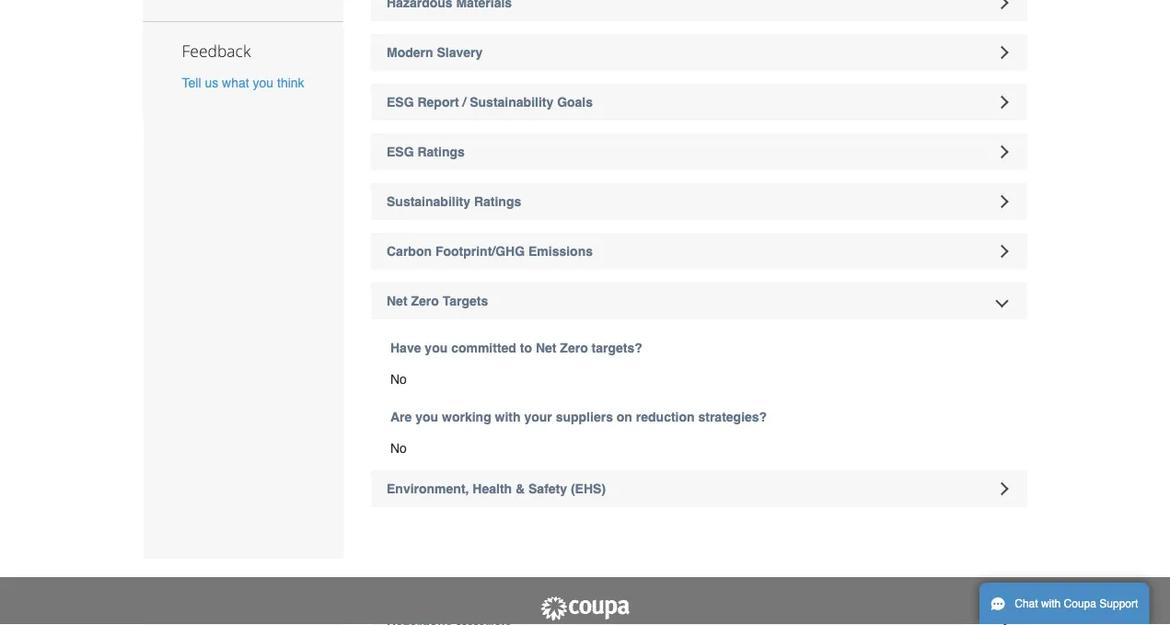 Task type: describe. For each thing, give the bounding box(es) containing it.
&
[[516, 482, 525, 497]]

sustainability ratings button
[[371, 183, 1028, 220]]

slavery
[[437, 45, 483, 60]]

report
[[418, 95, 459, 110]]

esg for esg report / sustainability goals
[[387, 95, 414, 110]]

modern slavery button
[[371, 34, 1028, 71]]

what
[[222, 75, 249, 90]]

environment, health & safety (ehs) heading
[[371, 471, 1028, 508]]

esg ratings
[[387, 145, 465, 159]]

sustainability inside heading
[[387, 194, 471, 209]]

ratings for sustainability ratings
[[474, 194, 522, 209]]

have
[[391, 341, 421, 356]]

ratings for esg ratings
[[418, 145, 465, 159]]

tell
[[182, 75, 201, 90]]

0 horizontal spatial with
[[495, 410, 521, 425]]

carbon
[[387, 244, 432, 259]]

have you committed to net zero targets?
[[391, 341, 643, 356]]

coupa
[[1064, 598, 1097, 611]]

are you working with your suppliers on reduction strategies?
[[391, 410, 767, 425]]

chat
[[1015, 598, 1039, 611]]

health
[[473, 482, 512, 497]]

to
[[520, 341, 532, 356]]

esg report / sustainability goals heading
[[371, 84, 1028, 121]]

carbon footprint/ghg emissions
[[387, 244, 593, 259]]

you for are
[[416, 410, 439, 425]]

goals
[[557, 95, 593, 110]]

carbon footprint/ghg emissions heading
[[371, 233, 1028, 270]]

on
[[617, 410, 633, 425]]

esg for esg ratings
[[387, 145, 414, 159]]

targets
[[443, 294, 488, 309]]

us
[[205, 75, 218, 90]]

emissions
[[529, 244, 593, 259]]

net inside dropdown button
[[387, 294, 408, 309]]

reduction
[[636, 410, 695, 425]]

esg report / sustainability goals
[[387, 95, 593, 110]]

sustainability ratings
[[387, 194, 522, 209]]

net zero targets heading
[[371, 283, 1028, 320]]

zero inside net zero targets dropdown button
[[411, 294, 439, 309]]

(ehs)
[[571, 482, 606, 497]]

esg report / sustainability goals button
[[371, 84, 1028, 121]]

/
[[463, 95, 466, 110]]

targets?
[[592, 341, 643, 356]]

esg ratings heading
[[371, 134, 1028, 171]]

strategies?
[[699, 410, 767, 425]]

sustainability ratings heading
[[371, 183, 1028, 220]]

feedback
[[182, 40, 251, 62]]

carbon footprint/ghg emissions button
[[371, 233, 1028, 270]]

footprint/ghg
[[436, 244, 525, 259]]

esg ratings button
[[371, 134, 1028, 171]]

you inside "button"
[[253, 75, 274, 90]]



Task type: vqa. For each thing, say whether or not it's contained in the screenshot.
RFP,
no



Task type: locate. For each thing, give the bounding box(es) containing it.
you right the have
[[425, 341, 448, 356]]

1 vertical spatial with
[[1042, 598, 1061, 611]]

think
[[277, 75, 305, 90]]

0 vertical spatial sustainability
[[470, 95, 554, 110]]

with inside button
[[1042, 598, 1061, 611]]

net zero targets
[[387, 294, 488, 309]]

2 esg from the top
[[387, 145, 414, 159]]

heading
[[371, 0, 1028, 21]]

1 vertical spatial sustainability
[[387, 194, 471, 209]]

sustainability right /
[[470, 95, 554, 110]]

0 horizontal spatial zero
[[411, 294, 439, 309]]

suppliers
[[556, 410, 613, 425]]

environment, health & safety (ehs)
[[387, 482, 606, 497]]

1 vertical spatial you
[[425, 341, 448, 356]]

esg up sustainability ratings
[[387, 145, 414, 159]]

1 horizontal spatial with
[[1042, 598, 1061, 611]]

1 vertical spatial ratings
[[474, 194, 522, 209]]

1 horizontal spatial net
[[536, 341, 557, 356]]

modern slavery heading
[[371, 34, 1028, 71]]

0 vertical spatial with
[[495, 410, 521, 425]]

no down the have
[[391, 372, 407, 387]]

you right are
[[416, 410, 439, 425]]

sustainability inside heading
[[470, 95, 554, 110]]

0 vertical spatial you
[[253, 75, 274, 90]]

zero
[[411, 294, 439, 309], [560, 341, 588, 356]]

2 no from the top
[[391, 441, 407, 456]]

2 vertical spatial you
[[416, 410, 439, 425]]

ratings up carbon footprint/ghg emissions
[[474, 194, 522, 209]]

1 vertical spatial no
[[391, 441, 407, 456]]

ratings down report
[[418, 145, 465, 159]]

with right chat
[[1042, 598, 1061, 611]]

0 vertical spatial ratings
[[418, 145, 465, 159]]

0 vertical spatial zero
[[411, 294, 439, 309]]

you
[[253, 75, 274, 90], [425, 341, 448, 356], [416, 410, 439, 425]]

coupa supplier portal image
[[539, 596, 631, 622]]

zero left "targets"
[[411, 294, 439, 309]]

1 vertical spatial net
[[536, 341, 557, 356]]

0 vertical spatial esg
[[387, 95, 414, 110]]

safety
[[529, 482, 567, 497]]

zero left targets?
[[560, 341, 588, 356]]

net up the have
[[387, 294, 408, 309]]

environment,
[[387, 482, 469, 497]]

modern
[[387, 45, 433, 60]]

with
[[495, 410, 521, 425], [1042, 598, 1061, 611]]

1 esg from the top
[[387, 95, 414, 110]]

no
[[391, 372, 407, 387], [391, 441, 407, 456]]

are
[[391, 410, 412, 425]]

tell us what you think button
[[182, 73, 305, 92]]

no down are
[[391, 441, 407, 456]]

1 horizontal spatial ratings
[[474, 194, 522, 209]]

chat with coupa support button
[[980, 583, 1150, 625]]

esg
[[387, 95, 414, 110], [387, 145, 414, 159]]

net
[[387, 294, 408, 309], [536, 341, 557, 356]]

modern slavery
[[387, 45, 483, 60]]

esg left report
[[387, 95, 414, 110]]

with left 'your' at the left of page
[[495, 410, 521, 425]]

committed
[[451, 341, 517, 356]]

sustainability
[[470, 95, 554, 110], [387, 194, 471, 209]]

0 vertical spatial no
[[391, 372, 407, 387]]

1 horizontal spatial zero
[[560, 341, 588, 356]]

net right to at the left bottom
[[536, 341, 557, 356]]

ratings
[[418, 145, 465, 159], [474, 194, 522, 209]]

chat with coupa support
[[1015, 598, 1139, 611]]

net zero targets button
[[371, 283, 1028, 320]]

your
[[525, 410, 553, 425]]

1 vertical spatial zero
[[560, 341, 588, 356]]

environment, health & safety (ehs) button
[[371, 471, 1028, 508]]

1 no from the top
[[391, 372, 407, 387]]

0 vertical spatial net
[[387, 294, 408, 309]]

you right what
[[253, 75, 274, 90]]

1 vertical spatial esg
[[387, 145, 414, 159]]

you for have
[[425, 341, 448, 356]]

ratings inside heading
[[418, 145, 465, 159]]

sustainability down esg ratings on the top left
[[387, 194, 471, 209]]

0 horizontal spatial ratings
[[418, 145, 465, 159]]

0 horizontal spatial net
[[387, 294, 408, 309]]

working
[[442, 410, 492, 425]]

tell us what you think
[[182, 75, 305, 90]]

ratings inside heading
[[474, 194, 522, 209]]

support
[[1100, 598, 1139, 611]]



